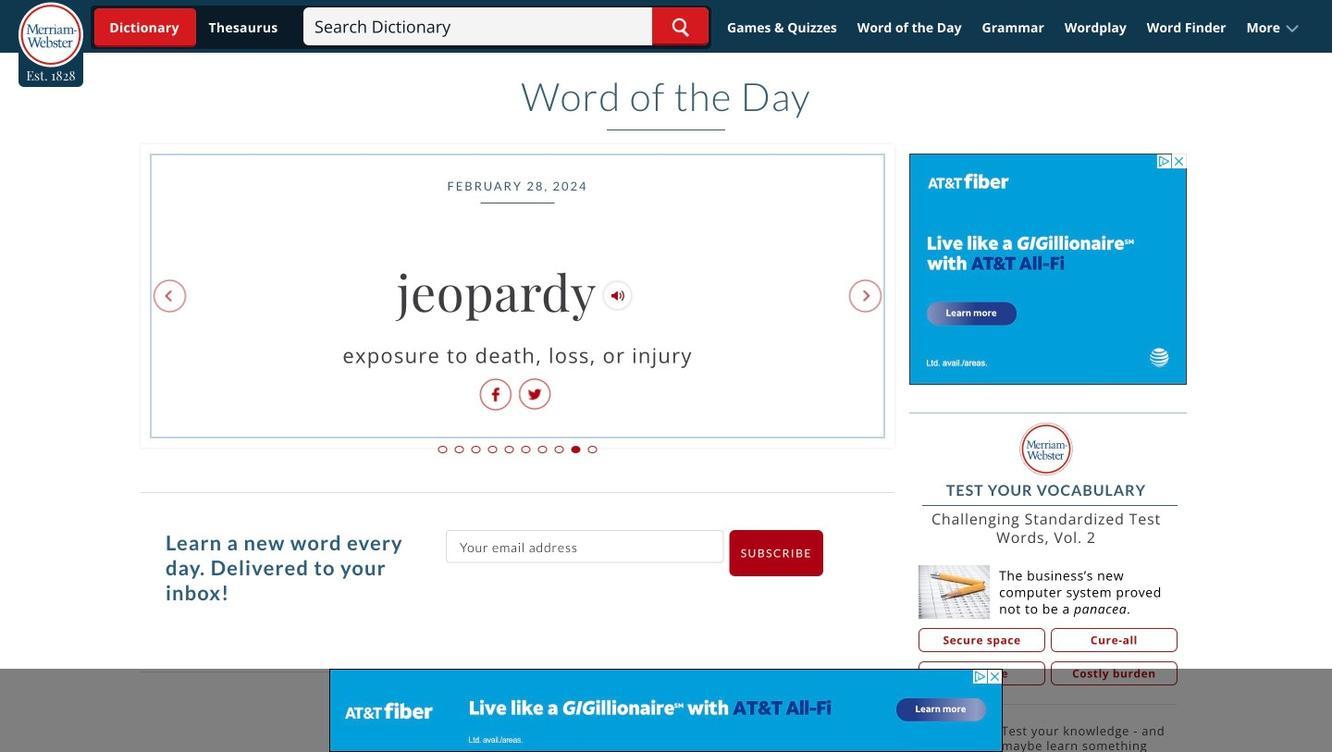 Task type: vqa. For each thing, say whether or not it's contained in the screenshot.
right 'words'
no



Task type: locate. For each thing, give the bounding box(es) containing it.
true or false image
[[919, 724, 992, 752]]

None submit
[[730, 530, 824, 577]]

0 vertical spatial advertisement element
[[910, 154, 1187, 385]]

a pencil broken in half on top of a test answer sheet image
[[919, 565, 990, 619]]

Search search field
[[304, 7, 709, 45]]

advertisement element
[[910, 154, 1187, 385], [329, 669, 1003, 752]]

tab list
[[141, 437, 895, 459]]



Task type: describe. For each thing, give the bounding box(es) containing it.
1 vertical spatial advertisement element
[[329, 669, 1003, 752]]

Your email address text field
[[446, 530, 724, 563]]

merriam webster image
[[1020, 423, 1073, 476]]

search word image
[[672, 18, 689, 37]]

merriam webster - established 1828 image
[[19, 2, 83, 69]]

toggle search dictionary/thesaurus image
[[94, 8, 196, 47]]



